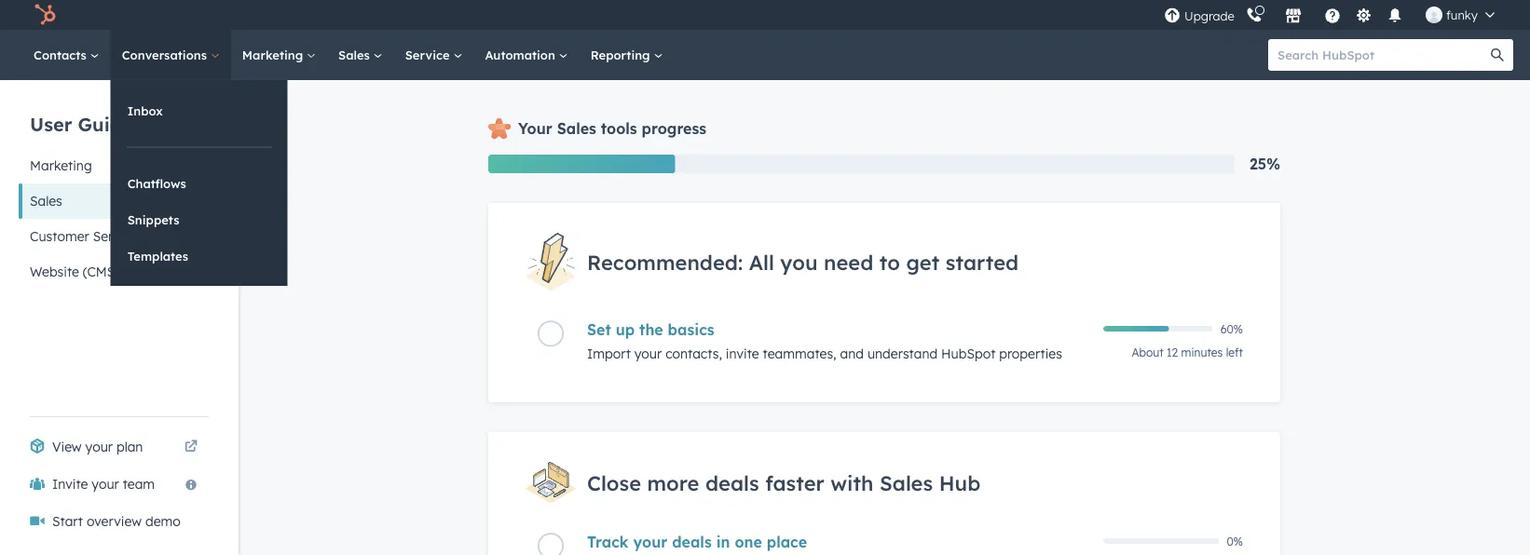 Task type: vqa. For each thing, say whether or not it's contained in the screenshot.
Conversations MENU
yes



Task type: locate. For each thing, give the bounding box(es) containing it.
funky
[[1447, 7, 1479, 22]]

view your plan link
[[19, 429, 209, 466]]

60%
[[1221, 322, 1244, 336]]

marketing
[[242, 47, 307, 62], [30, 158, 92, 174]]

1 vertical spatial marketing
[[30, 158, 92, 174]]

all
[[749, 249, 775, 275]]

minutes
[[1182, 346, 1223, 360]]

marketing down the "user"
[[30, 158, 92, 174]]

set up the basics button
[[587, 321, 1093, 340]]

1 vertical spatial deals
[[672, 533, 712, 552]]

customer service
[[30, 228, 138, 245]]

service inside customer service button
[[93, 228, 138, 245]]

chatflows
[[127, 176, 186, 191]]

one
[[735, 533, 763, 552]]

your left team
[[92, 476, 119, 493]]

marketing button
[[19, 148, 209, 184]]

reporting link
[[580, 30, 674, 80]]

faster
[[766, 470, 825, 496]]

place
[[767, 533, 807, 552]]

your for invite your team
[[92, 476, 119, 493]]

invite
[[726, 346, 760, 362]]

understand
[[868, 346, 938, 362]]

basics
[[668, 321, 715, 340]]

Search HubSpot search field
[[1269, 39, 1497, 71]]

marketing left sales link
[[242, 47, 307, 62]]

1 horizontal spatial marketing
[[242, 47, 307, 62]]

menu
[[1163, 0, 1508, 30]]

deals
[[706, 470, 760, 496], [672, 533, 712, 552]]

guide
[[78, 112, 133, 136]]

start
[[52, 514, 83, 530]]

conversations menu
[[111, 80, 288, 286]]

service inside service link
[[405, 47, 453, 62]]

in
[[717, 533, 730, 552]]

hubspot
[[942, 346, 996, 362]]

funky button
[[1415, 0, 1507, 30]]

conversations
[[122, 47, 211, 62]]

about
[[1132, 346, 1164, 360]]

invite your team button
[[19, 466, 209, 503]]

plan
[[116, 439, 143, 455]]

1 vertical spatial service
[[93, 228, 138, 245]]

your inside button
[[92, 476, 119, 493]]

upgrade
[[1185, 8, 1235, 24]]

your for view your plan
[[85, 439, 113, 455]]

0 vertical spatial deals
[[706, 470, 760, 496]]

0 vertical spatial service
[[405, 47, 453, 62]]

1 horizontal spatial service
[[405, 47, 453, 62]]

snippets
[[127, 212, 179, 227]]

deals right more
[[706, 470, 760, 496]]

get
[[907, 249, 940, 275]]

website
[[30, 264, 79, 280]]

sales left 'hub'
[[880, 470, 933, 496]]

team
[[123, 476, 155, 493]]

sales inside button
[[30, 193, 62, 209]]

marketplaces button
[[1274, 0, 1314, 30]]

service down the sales button
[[93, 228, 138, 245]]

and
[[840, 346, 864, 362]]

your inside "link"
[[85, 439, 113, 455]]

automation
[[485, 47, 559, 62]]

progress
[[642, 119, 707, 138]]

customer service button
[[19, 219, 209, 255]]

reporting
[[591, 47, 654, 62]]

upgrade image
[[1164, 8, 1181, 25]]

deals for more
[[706, 470, 760, 496]]

sales up your sales tools progress progress bar
[[557, 119, 597, 138]]

teammates,
[[763, 346, 837, 362]]

contacts link
[[22, 30, 111, 80]]

your for track your deals in one place
[[633, 533, 668, 552]]

deals left the in
[[672, 533, 712, 552]]

your left "plan"
[[85, 439, 113, 455]]

your down the the
[[635, 346, 662, 362]]

your right track
[[633, 533, 668, 552]]

with
[[831, 470, 874, 496]]

start overview demo
[[52, 514, 181, 530]]

your inside 'set up the basics import your contacts, invite teammates, and understand hubspot properties'
[[635, 346, 662, 362]]

overview
[[87, 514, 142, 530]]

you
[[781, 249, 818, 275]]

properties
[[1000, 346, 1063, 362]]

sales right 'marketing' link
[[338, 47, 374, 62]]

hubspot image
[[34, 4, 56, 26]]

sales
[[338, 47, 374, 62], [557, 119, 597, 138], [30, 193, 62, 209], [880, 470, 933, 496]]

0 horizontal spatial marketing
[[30, 158, 92, 174]]

help button
[[1317, 0, 1349, 30]]

calling icon image
[[1246, 7, 1263, 24]]

conversations link
[[111, 30, 231, 80]]

hub
[[939, 470, 981, 496]]

left
[[1227, 346, 1244, 360]]

templates link
[[111, 239, 288, 274]]

calling icon button
[[1239, 3, 1271, 27]]

0 vertical spatial marketing
[[242, 47, 307, 62]]

service right sales link
[[405, 47, 453, 62]]

sales up customer
[[30, 193, 62, 209]]

your
[[635, 346, 662, 362], [85, 439, 113, 455], [92, 476, 119, 493], [633, 533, 668, 552]]

tools
[[601, 119, 637, 138]]

0 horizontal spatial service
[[93, 228, 138, 245]]



Task type: describe. For each thing, give the bounding box(es) containing it.
user guide views element
[[19, 80, 209, 290]]

12
[[1167, 346, 1179, 360]]

set
[[587, 321, 611, 340]]

0%
[[1227, 535, 1244, 549]]

contacts
[[34, 47, 90, 62]]

25%
[[1250, 155, 1281, 173]]

notifications image
[[1387, 8, 1404, 25]]

deals for your
[[672, 533, 712, 552]]

[object object] complete progress bar
[[1104, 327, 1170, 332]]

templates
[[127, 248, 188, 264]]

your sales tools progress
[[518, 119, 707, 138]]

automation link
[[474, 30, 580, 80]]

inbox
[[127, 103, 163, 118]]

invite your team
[[52, 476, 155, 493]]

help image
[[1325, 8, 1341, 25]]

invite
[[52, 476, 88, 493]]

contacts,
[[666, 346, 722, 362]]

start overview demo link
[[19, 503, 209, 541]]

link opens in a new window image
[[185, 436, 198, 459]]

website (cms) button
[[19, 255, 209, 290]]

user
[[30, 112, 72, 136]]

recommended:
[[587, 249, 743, 275]]

settings image
[[1356, 8, 1373, 25]]

about 12 minutes left
[[1132, 346, 1244, 360]]

menu containing funky
[[1163, 0, 1508, 30]]

hubspot link
[[22, 4, 70, 26]]

up
[[616, 321, 635, 340]]

track your deals in one place
[[587, 533, 807, 552]]

more
[[648, 470, 700, 496]]

track
[[587, 533, 629, 552]]

marketplaces image
[[1286, 8, 1302, 25]]

service link
[[394, 30, 474, 80]]

website (cms)
[[30, 264, 120, 280]]

need
[[824, 249, 874, 275]]

inbox link
[[111, 93, 288, 129]]

import
[[587, 346, 631, 362]]

settings link
[[1353, 5, 1376, 25]]

customer
[[30, 228, 89, 245]]

view
[[52, 439, 82, 455]]

the
[[640, 321, 664, 340]]

close
[[587, 470, 641, 496]]

search image
[[1492, 48, 1505, 62]]

marketing link
[[231, 30, 327, 80]]

link opens in a new window image
[[185, 441, 198, 454]]

sales link
[[327, 30, 394, 80]]

user guide
[[30, 112, 133, 136]]

notifications button
[[1380, 0, 1411, 30]]

demo
[[145, 514, 181, 530]]

your sales tools progress progress bar
[[489, 155, 675, 173]]

view your plan
[[52, 439, 143, 455]]

started
[[946, 249, 1019, 275]]

set up the basics import your contacts, invite teammates, and understand hubspot properties
[[587, 321, 1063, 362]]

your
[[518, 119, 553, 138]]

(cms)
[[83, 264, 120, 280]]

search button
[[1482, 39, 1514, 71]]

marketing inside button
[[30, 158, 92, 174]]

to
[[880, 249, 901, 275]]

sales button
[[19, 184, 209, 219]]

track your deals in one place button
[[587, 533, 1093, 552]]

snippets link
[[111, 202, 288, 238]]

chatflows link
[[111, 166, 288, 201]]

close more deals faster with sales hub
[[587, 470, 981, 496]]

funky town image
[[1426, 7, 1443, 23]]

recommended: all you need to get started
[[587, 249, 1019, 275]]



